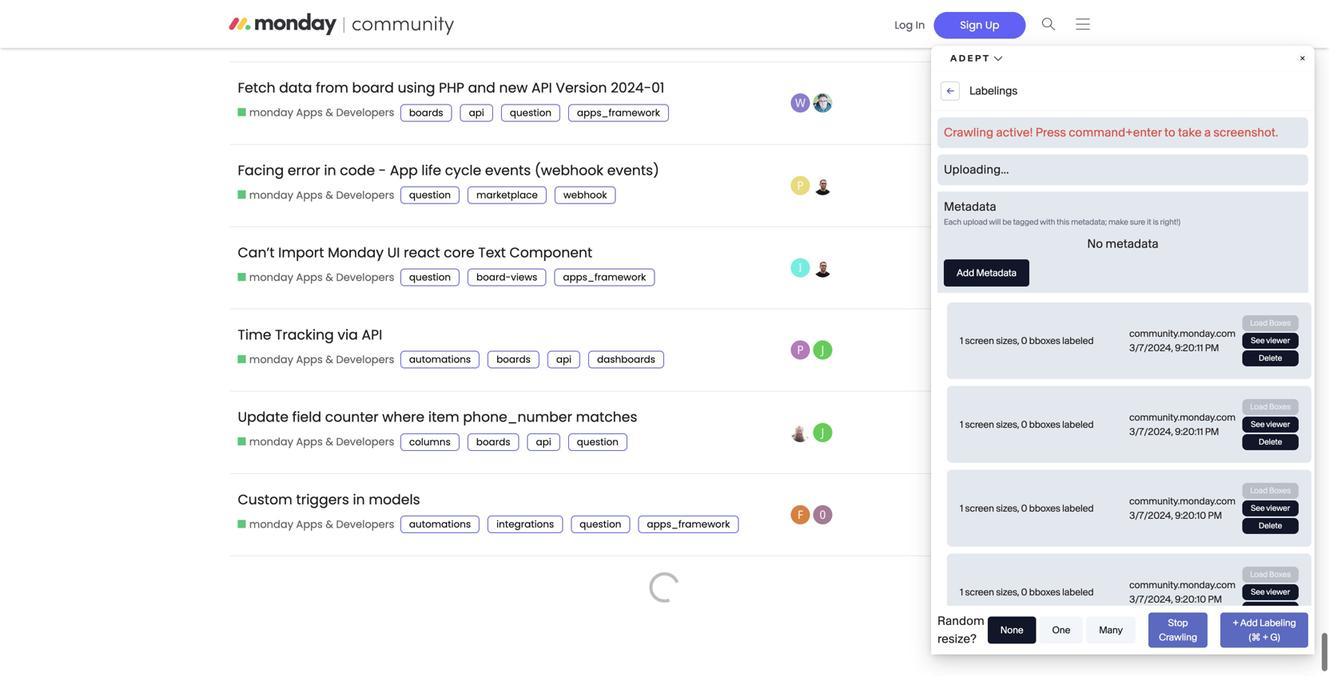 Task type: describe. For each thing, give the bounding box(es) containing it.
boards link up phone_number
[[488, 351, 539, 369]]

apps for error
[[296, 188, 323, 202]]

facing error in code - app life cycle events (webhook events)
[[238, 161, 659, 180]]

dashboards
[[597, 353, 655, 367]]

ui
[[387, 243, 400, 262]]

monday apps & developers link for import
[[238, 270, 394, 285]]

api for update field counter where item phone_number matches
[[536, 436, 551, 449]]

monday apps & developers for field
[[249, 435, 394, 450]]

sign up button
[[934, 12, 1026, 39]]

78
[[994, 177, 1009, 194]]

code
[[340, 161, 375, 180]]

automations for time tracking via api
[[409, 353, 471, 367]]

question for question link under react
[[409, 271, 451, 284]]

0 vertical spatial api link
[[460, 104, 493, 122]]

models
[[369, 491, 420, 510]]

up
[[985, 18, 999, 32]]

1 monday apps & developers from the top
[[249, 23, 394, 38]]

menu image
[[1076, 18, 1090, 30]]

time tracking via api link
[[238, 314, 382, 357]]

dashboards link
[[588, 351, 664, 369]]

sign up
[[960, 18, 999, 32]]

1
[[939, 259, 944, 277]]

board-views
[[476, 271, 537, 284]]

2024-
[[611, 78, 651, 98]]

22d for facing error in code - app life cycle events (webhook events)
[[1053, 177, 1075, 194]]

question for question link underneath the life
[[409, 189, 451, 202]]

integrations
[[496, 518, 554, 531]]

boards down "using"
[[409, 106, 443, 119]]

views
[[511, 271, 537, 284]]

automations link for custom triggers in models
[[400, 516, 480, 534]]

log in
[[895, 18, 925, 32]]

12
[[936, 12, 947, 29]]

log in button
[[886, 12, 934, 39]]

search image
[[1042, 18, 1056, 30]]

23d link for update field counter where item phone_number matches
[[1049, 412, 1079, 453]]

118
[[994, 94, 1009, 112]]

2
[[938, 177, 945, 194]]

developers for code
[[336, 188, 394, 202]]

2 button
[[934, 168, 949, 204]]

apps for field
[[296, 435, 323, 450]]

1 developers from the top
[[336, 23, 394, 38]]

1 22d from the top
[[1053, 12, 1075, 29]]

cycle
[[445, 161, 481, 180]]

integrations link
[[488, 516, 563, 534]]

f.is - most recent poster image
[[813, 506, 833, 525]]

monday for fetch
[[249, 106, 293, 120]]

question link right integrations link
[[571, 516, 630, 534]]

01
[[651, 78, 664, 98]]

api inside fetch data from board using php and new api version 2024-01 link
[[531, 78, 552, 98]]

monday for facing
[[249, 188, 293, 202]]

boards link down phone_number
[[467, 434, 519, 451]]

joseph laux - most recent poster image for time tracking via api
[[813, 341, 833, 360]]

monday for time
[[249, 353, 293, 367]]

david @ david simpson apps - most recent poster image
[[813, 94, 833, 113]]

tags list for facing error in code - app life cycle events (webhook events)
[[400, 187, 624, 204]]

custom
[[238, 491, 292, 510]]

boards link up "using"
[[400, 22, 452, 39]]

& for error
[[326, 188, 333, 202]]

in
[[916, 18, 925, 32]]

1 vertical spatial apps_framework link
[[554, 269, 655, 287]]

can't import monday ui react core text component link
[[238, 231, 592, 274]]

apps for tracking
[[296, 353, 323, 367]]

monday apps & developers link for triggers
[[238, 518, 394, 532]]

apps_framework link for fetch data from board using php and new api version 2024-01
[[568, 104, 669, 122]]

boards up "using"
[[409, 24, 443, 37]]

22d link for facing error in code - app life cycle events (webhook events)
[[1049, 165, 1079, 206]]

api for time tracking via api
[[556, 353, 572, 367]]

& for import
[[326, 270, 333, 285]]

joseph laux - most recent poster image for update field counter where item phone_number matches
[[813, 423, 833, 443]]

3
[[938, 94, 945, 112]]

1 button
[[935, 250, 948, 286]]

fetch data from board using php and new api version 2024-01
[[238, 78, 664, 98]]

automations link for time tracking via api
[[400, 351, 480, 369]]

php
[[439, 78, 464, 98]]

counter
[[325, 408, 379, 427]]

can't import monday ui react core text component
[[238, 243, 592, 262]]

monday
[[328, 243, 384, 262]]

error
[[288, 161, 320, 180]]

where
[[382, 408, 425, 427]]

& for field
[[326, 435, 333, 450]]

matches
[[576, 408, 637, 427]]

3 button
[[934, 85, 949, 121]]

boards up phone_number
[[496, 353, 531, 367]]

monday for update
[[249, 435, 293, 450]]

columns
[[409, 436, 451, 449]]

item
[[428, 408, 459, 427]]

board
[[352, 78, 394, 98]]

webhook link
[[555, 187, 616, 204]]

core
[[444, 243, 475, 262]]

in for code
[[324, 161, 336, 180]]

apps for data
[[296, 106, 323, 120]]

life
[[421, 161, 441, 180]]

apps_framework for fetch data from board using php and new api version 2024-01
[[577, 106, 660, 119]]

question link down the life
[[400, 187, 460, 204]]

component
[[510, 243, 592, 262]]

boards down phone_number
[[476, 436, 510, 449]]

custom triggers in models
[[238, 491, 420, 510]]

update field counter where item phone_number matches link
[[238, 396, 637, 439]]

monday for custom
[[249, 518, 293, 532]]

api link for update field counter where item phone_number matches
[[527, 434, 560, 451]]

fetch data from board using php and new api version 2024-01 link
[[238, 66, 664, 110]]

new
[[499, 78, 528, 98]]

102
[[992, 507, 1011, 524]]

apps_framework for custom triggers in models
[[647, 518, 730, 531]]



Task type: vqa. For each thing, say whether or not it's contained in the screenshot.
Special
no



Task type: locate. For each thing, give the bounding box(es) containing it.
question for question link under matches on the bottom left of page
[[577, 436, 619, 449]]

3 monday apps & developers from the top
[[249, 188, 394, 202]]

tags list for fetch data from board using php and new api version 2024-01
[[400, 104, 677, 122]]

joseph laux - most recent poster image
[[813, 341, 833, 360], [813, 423, 833, 443]]

from
[[316, 78, 348, 98]]

tags list for time tracking via api
[[400, 351, 672, 369]]

custom triggers in models link
[[238, 479, 420, 522]]

7 & from the top
[[326, 518, 333, 532]]

1 vertical spatial api link
[[547, 351, 580, 369]]

automations
[[409, 353, 471, 367], [409, 518, 471, 531]]

4 developers from the top
[[336, 270, 394, 285]]

0 horizontal spatial api
[[362, 326, 382, 345]]

developers up board
[[336, 23, 394, 38]]

monday up fetch
[[249, 23, 293, 38]]

5 monday from the top
[[249, 353, 293, 367]]

marketplace link
[[468, 187, 547, 204]]

monday apps & developers link down time tracking via api
[[238, 353, 394, 367]]

3 & from the top
[[326, 188, 333, 202]]

1 & from the top
[[326, 23, 333, 38]]

22d
[[1053, 12, 1075, 29], [1053, 94, 1075, 112], [1053, 177, 1075, 194]]

apps for triggers
[[296, 518, 323, 532]]

apps down error
[[296, 188, 323, 202]]

97
[[994, 424, 1009, 441]]

1 vertical spatial 23d link
[[1049, 412, 1079, 453]]

22d left menu image
[[1053, 12, 1075, 29]]

70
[[994, 259, 1009, 277]]

3 monday from the top
[[249, 188, 293, 202]]

0 vertical spatial in
[[324, 161, 336, 180]]

1 23d from the top
[[1053, 342, 1075, 359]]

monday
[[249, 23, 293, 38], [249, 106, 293, 120], [249, 188, 293, 202], [249, 270, 293, 285], [249, 353, 293, 367], [249, 435, 293, 450], [249, 518, 293, 532]]

22d for fetch data from board using php and new api version 2024-01
[[1053, 94, 1075, 112]]

(webhook
[[535, 161, 603, 180]]

23d link for time tracking via api
[[1049, 330, 1079, 371]]

monday for can't
[[249, 270, 293, 285]]

react
[[404, 243, 440, 262]]

api link
[[460, 104, 493, 122], [547, 351, 580, 369], [527, 434, 560, 451]]

monday apps & developers link down from
[[238, 106, 394, 120]]

priyadharshini - original poster image
[[791, 176, 810, 195]]

automations link down models
[[400, 516, 480, 534]]

0 vertical spatial automations link
[[400, 351, 480, 369]]

phone_number
[[463, 408, 572, 427]]

23d right 112
[[1053, 342, 1075, 359]]

tags list for update field counter where item phone_number matches
[[400, 434, 635, 451]]

5 & from the top
[[326, 353, 333, 367]]

in inside the facing error in code - app life cycle events (webhook events) link
[[324, 161, 336, 180]]

question link
[[501, 104, 560, 122], [400, 187, 460, 204], [400, 269, 460, 287], [568, 434, 627, 451], [571, 516, 630, 534]]

apps down triggers
[[296, 518, 323, 532]]

webhook
[[563, 189, 607, 202]]

6 monday apps & developers from the top
[[249, 435, 394, 450]]

& for triggers
[[326, 518, 333, 532]]

2 joseph laux - most recent poster image from the top
[[813, 423, 833, 443]]

api inside time tracking via api link
[[362, 326, 382, 345]]

monday apps & developers link up from
[[238, 23, 394, 38]]

5 monday apps & developers link from the top
[[238, 353, 394, 367]]

tags list for can't import monday ui react core text component
[[400, 269, 663, 287]]

developers for board
[[336, 106, 394, 120]]

board-
[[476, 271, 511, 284]]

in for models
[[353, 491, 365, 510]]

events)
[[607, 161, 659, 180]]

1 vertical spatial matias - most recent poster image
[[813, 259, 833, 278]]

2 vertical spatial api link
[[527, 434, 560, 451]]

0 horizontal spatial api
[[469, 106, 484, 119]]

version
[[556, 78, 607, 98]]

monday down can't
[[249, 270, 293, 285]]

1 vertical spatial apps_framework
[[563, 271, 646, 284]]

1 vertical spatial automations link
[[400, 516, 480, 534]]

events
[[485, 161, 531, 180]]

22d right 118
[[1053, 94, 1075, 112]]

apps
[[296, 23, 323, 38], [296, 106, 323, 120], [296, 188, 323, 202], [296, 270, 323, 285], [296, 353, 323, 367], [296, 435, 323, 450], [296, 518, 323, 532]]

22d link
[[1049, 0, 1079, 41], [1049, 82, 1079, 124], [1049, 165, 1079, 206]]

2 automations from the top
[[409, 518, 471, 531]]

can't
[[238, 243, 275, 262]]

1 vertical spatial 22d link
[[1049, 82, 1079, 124]]

monday apps & developers link for tracking
[[238, 353, 394, 367]]

0 vertical spatial joseph laux - most recent poster image
[[813, 341, 833, 360]]

7 monday apps & developers from the top
[[249, 518, 394, 532]]

monday apps & developers for data
[[249, 106, 394, 120]]

12 button
[[932, 3, 951, 39]]

monday apps & developers link down error
[[238, 188, 394, 203]]

fetch
[[238, 78, 275, 98]]

pr kotla - original poster image
[[791, 341, 810, 360]]

1 vertical spatial joseph laux - most recent poster image
[[813, 423, 833, 443]]

3 23d from the top
[[1053, 507, 1075, 524]]

app
[[390, 161, 418, 180]]

matias - most recent poster image for facing error in code - app life cycle events (webhook events)
[[813, 176, 833, 195]]

time tracking via api
[[238, 326, 382, 345]]

monday community forum image
[[229, 13, 485, 35]]

columns link
[[400, 434, 459, 451]]

monday apps & developers link down import
[[238, 270, 394, 285]]

7 monday apps & developers link from the top
[[238, 518, 394, 532]]

1 horizontal spatial in
[[353, 491, 365, 510]]

navigation containing log in
[[880, 7, 1100, 41]]

1 monday apps & developers link from the top
[[238, 23, 394, 38]]

apps_framework link for custom triggers in models
[[638, 516, 739, 534]]

import
[[278, 243, 324, 262]]

& down counter
[[326, 435, 333, 450]]

monday down fetch
[[249, 106, 293, 120]]

0 vertical spatial 22d
[[1053, 12, 1075, 29]]

developers for where
[[336, 435, 394, 450]]

5 apps from the top
[[296, 353, 323, 367]]

navigation
[[880, 7, 1100, 41]]

monday apps & developers down from
[[249, 106, 394, 120]]

3 tags list from the top
[[400, 187, 624, 204]]

23d link right 112
[[1049, 330, 1079, 371]]

2 monday apps & developers from the top
[[249, 106, 394, 120]]

23d right 102
[[1053, 507, 1075, 524]]

matias - most recent poster image right ih - original poster image
[[813, 259, 833, 278]]

monday down update
[[249, 435, 293, 450]]

1 tags list from the top
[[400, 22, 693, 39]]

using
[[398, 78, 435, 98]]

23d right 97
[[1053, 424, 1075, 441]]

tracking
[[275, 326, 334, 345]]

apps down import
[[296, 270, 323, 285]]

6 developers from the top
[[336, 435, 394, 450]]

1 vertical spatial automations
[[409, 518, 471, 531]]

0 vertical spatial 23d
[[1053, 342, 1075, 359]]

1 22d link from the top
[[1049, 0, 1079, 41]]

wz - most recent poster image
[[880, 11, 900, 30]]

developers down the monday
[[336, 270, 394, 285]]

monday apps & developers down time tracking via api
[[249, 353, 394, 367]]

23d link
[[1049, 330, 1079, 371], [1049, 412, 1079, 453], [1049, 495, 1079, 536]]

boards link
[[400, 22, 452, 39], [400, 104, 452, 122], [488, 351, 539, 369], [467, 434, 519, 451]]

francisco faria - original poster image
[[791, 506, 810, 525]]

question for question link right of integrations link
[[580, 518, 621, 531]]

monday apps & developers for triggers
[[249, 518, 394, 532]]

apps down time tracking via api
[[296, 353, 323, 367]]

6 tags list from the top
[[400, 434, 635, 451]]

& down the monday
[[326, 270, 333, 285]]

2 monday from the top
[[249, 106, 293, 120]]

2 horizontal spatial api
[[556, 353, 572, 367]]

question link down matches on the bottom left of page
[[568, 434, 627, 451]]

monday apps & developers
[[249, 23, 394, 38], [249, 106, 394, 120], [249, 188, 394, 202], [249, 270, 394, 285], [249, 353, 394, 367], [249, 435, 394, 450], [249, 518, 394, 532]]

1 vertical spatial 22d
[[1053, 94, 1075, 112]]

in right error
[[324, 161, 336, 180]]

1 automations from the top
[[409, 353, 471, 367]]

api right new
[[531, 78, 552, 98]]

2 matias - most recent poster image from the top
[[813, 259, 833, 278]]

apps_framework
[[577, 106, 660, 119], [563, 271, 646, 284], [647, 518, 730, 531]]

1 vertical spatial api
[[362, 326, 382, 345]]

1 vertical spatial in
[[353, 491, 365, 510]]

facing error in code - app life cycle events (webhook events) link
[[238, 149, 659, 192]]

monday apps & developers link down field
[[238, 435, 394, 450]]

question for question link underneath new
[[510, 106, 551, 119]]

& for data
[[326, 106, 333, 120]]

2 apps from the top
[[296, 106, 323, 120]]

112
[[994, 342, 1009, 359]]

question right integrations
[[580, 518, 621, 531]]

6 monday apps & developers link from the top
[[238, 435, 394, 450]]

api right via
[[362, 326, 382, 345]]

and
[[468, 78, 495, 98]]

2 developers from the top
[[336, 106, 394, 120]]

23d for custom triggers in models
[[1053, 507, 1075, 524]]

question link down react
[[400, 269, 460, 287]]

monday down the facing
[[249, 188, 293, 202]]

in
[[324, 161, 336, 180], [353, 491, 365, 510]]

tags list for custom triggers in models
[[400, 516, 747, 534]]

2 23d link from the top
[[1049, 412, 1079, 453]]

monday apps & developers for import
[[249, 270, 394, 285]]

monday apps & developers up from
[[249, 23, 394, 38]]

developers for ui
[[336, 270, 394, 285]]

& down time tracking via api
[[326, 353, 333, 367]]

23d link for custom triggers in models
[[1049, 495, 1079, 536]]

question down matches on the bottom left of page
[[577, 436, 619, 449]]

developers down models
[[336, 518, 394, 532]]

&
[[326, 23, 333, 38], [326, 106, 333, 120], [326, 188, 333, 202], [326, 270, 333, 285], [326, 353, 333, 367], [326, 435, 333, 450], [326, 518, 333, 532]]

0 vertical spatial 23d link
[[1049, 330, 1079, 371]]

monday apps & developers link for data
[[238, 106, 394, 120]]

1 matias - most recent poster image from the top
[[813, 176, 833, 195]]

monday down custom at the left
[[249, 518, 293, 532]]

4 & from the top
[[326, 270, 333, 285]]

2 vertical spatial 23d link
[[1049, 495, 1079, 536]]

1 23d link from the top
[[1049, 330, 1079, 371]]

7 apps from the top
[[296, 518, 323, 532]]

3 apps from the top
[[296, 188, 323, 202]]

0 vertical spatial api
[[531, 78, 552, 98]]

monday apps & developers for error
[[249, 188, 394, 202]]

4 monday apps & developers from the top
[[249, 270, 394, 285]]

4 monday from the top
[[249, 270, 293, 285]]

developers for models
[[336, 518, 394, 532]]

-
[[379, 161, 386, 180]]

ih - original poster image
[[791, 259, 810, 278]]

via
[[338, 326, 358, 345]]

automations up 'update field counter where item phone_number matches'
[[409, 353, 471, 367]]

matias - most recent poster image for can't import monday ui react core text component
[[813, 259, 833, 278]]

api link for time tracking via api
[[547, 351, 580, 369]]

automations down models
[[409, 518, 471, 531]]

0 vertical spatial matias - most recent poster image
[[813, 176, 833, 195]]

question down new
[[510, 106, 551, 119]]

6 apps from the top
[[296, 435, 323, 450]]

in left models
[[353, 491, 365, 510]]

monday apps & developers down import
[[249, 270, 394, 285]]

3 monday apps & developers link from the top
[[238, 188, 394, 203]]

0 vertical spatial automations
[[409, 353, 471, 367]]

0 horizontal spatial in
[[324, 161, 336, 180]]

2 vertical spatial 23d
[[1053, 507, 1075, 524]]

23d for time tracking via api
[[1053, 342, 1075, 359]]

2 22d from the top
[[1053, 94, 1075, 112]]

23d
[[1053, 342, 1075, 359], [1053, 424, 1075, 441], [1053, 507, 1075, 524]]

7 monday from the top
[[249, 518, 293, 532]]

22d right 78
[[1053, 177, 1075, 194]]

22d link right 78
[[1049, 165, 1079, 206]]

23d link right 97
[[1049, 412, 1079, 453]]

monday apps & developers link down triggers
[[238, 518, 394, 532]]

tags list containing columns
[[400, 434, 635, 451]]

yoni chanowitz - original poster image
[[791, 423, 810, 443]]

1 vertical spatial api
[[556, 353, 572, 367]]

2 monday apps & developers link from the top
[[238, 106, 394, 120]]

2 23d from the top
[[1053, 424, 1075, 441]]

monday apps & developers link
[[238, 23, 394, 38], [238, 106, 394, 120], [238, 188, 394, 203], [238, 270, 394, 285], [238, 353, 394, 367], [238, 435, 394, 450], [238, 518, 394, 532]]

update
[[238, 408, 289, 427]]

4 tags list from the top
[[400, 269, 663, 287]]

facing
[[238, 161, 284, 180]]

4 apps from the top
[[296, 270, 323, 285]]

matias - most recent poster image
[[813, 176, 833, 195], [813, 259, 833, 278]]

22d link for fetch data from board using php and new api version 2024-01
[[1049, 82, 1079, 124]]

board-views link
[[468, 269, 546, 287]]

1 joseph laux - most recent poster image from the top
[[813, 341, 833, 360]]

developers down via
[[336, 353, 394, 367]]

data
[[279, 78, 312, 98]]

& for tracking
[[326, 353, 333, 367]]

& up the monday
[[326, 188, 333, 202]]

5 developers from the top
[[336, 353, 394, 367]]

monday down time
[[249, 353, 293, 367]]

7 developers from the top
[[336, 518, 394, 532]]

5 monday apps & developers from the top
[[249, 353, 394, 367]]

3 22d link from the top
[[1049, 165, 1079, 206]]

triggers
[[296, 491, 349, 510]]

monday apps & developers for tracking
[[249, 353, 394, 367]]

1 vertical spatial 23d
[[1053, 424, 1075, 441]]

question down react
[[409, 271, 451, 284]]

22d link right 1.1k
[[1049, 0, 1079, 41]]

api down and
[[469, 106, 484, 119]]

sign
[[960, 18, 983, 32]]

& down custom triggers in models
[[326, 518, 333, 532]]

0 vertical spatial apps_framework
[[577, 106, 660, 119]]

1 automations link from the top
[[400, 351, 480, 369]]

apps down the data
[[296, 106, 323, 120]]

joseph laux - most recent poster image right pr kotla - original poster image
[[813, 341, 833, 360]]

23d for update field counter where item phone_number matches
[[1053, 424, 1075, 441]]

1 horizontal spatial api
[[531, 78, 552, 98]]

matias - most recent poster image right priyadharshini - original poster icon at the top right of page
[[813, 176, 833, 195]]

1.1k
[[993, 12, 1010, 29]]

api left dashboards
[[556, 353, 572, 367]]

log
[[895, 18, 913, 32]]

time
[[238, 326, 271, 345]]

2 22d link from the top
[[1049, 82, 1079, 124]]

marketplace
[[476, 189, 538, 202]]

developers down code
[[336, 188, 394, 202]]

monday apps & developers down triggers
[[249, 518, 394, 532]]

api link left dashboards link
[[547, 351, 580, 369]]

monday apps & developers link for error
[[238, 188, 394, 203]]

api link down and
[[460, 104, 493, 122]]

update field counter where item phone_number matches
[[238, 408, 637, 427]]

2 vertical spatial 22d link
[[1049, 165, 1079, 206]]

3 developers from the top
[[336, 188, 394, 202]]

apps down field
[[296, 435, 323, 450]]

3 22d from the top
[[1053, 177, 1075, 194]]

23d link right 102
[[1049, 495, 1079, 536]]

6 monday from the top
[[249, 435, 293, 450]]

5 tags list from the top
[[400, 351, 672, 369]]

question link down new
[[501, 104, 560, 122]]

22d link right 118
[[1049, 82, 1079, 124]]

1 apps from the top
[[296, 23, 323, 38]]

2 vertical spatial apps_framework link
[[638, 516, 739, 534]]

2 automations link from the top
[[400, 516, 480, 534]]

7 tags list from the top
[[400, 516, 747, 534]]

api link down phone_number
[[527, 434, 560, 451]]

2 vertical spatial api
[[536, 436, 551, 449]]

developers for api
[[336, 353, 394, 367]]

text
[[478, 243, 506, 262]]

question
[[510, 106, 551, 119], [409, 189, 451, 202], [409, 271, 451, 284], [577, 436, 619, 449], [580, 518, 621, 531]]

0 vertical spatial 22d link
[[1049, 0, 1079, 41]]

api
[[469, 106, 484, 119], [556, 353, 572, 367], [536, 436, 551, 449]]

apps_framework link
[[568, 104, 669, 122], [554, 269, 655, 287], [638, 516, 739, 534]]

1 monday from the top
[[249, 23, 293, 38]]

2 vertical spatial 22d
[[1053, 177, 1075, 194]]

0 vertical spatial apps_framework link
[[568, 104, 669, 122]]

6 & from the top
[[326, 435, 333, 450]]

boards
[[409, 24, 443, 37], [409, 106, 443, 119], [496, 353, 531, 367], [476, 436, 510, 449]]

joseph laux - most recent poster image right yoni chanowitz - original poster icon
[[813, 423, 833, 443]]

2 vertical spatial apps_framework
[[647, 518, 730, 531]]

apps up the data
[[296, 23, 323, 38]]

api down phone_number
[[536, 436, 551, 449]]

field
[[292, 408, 321, 427]]

automations link up 'update field counter where item phone_number matches'
[[400, 351, 480, 369]]

developers down counter
[[336, 435, 394, 450]]

2 & from the top
[[326, 106, 333, 120]]

3 23d link from the top
[[1049, 495, 1079, 536]]

automations link
[[400, 351, 480, 369], [400, 516, 480, 534]]

0 vertical spatial api
[[469, 106, 484, 119]]

developers down board
[[336, 106, 394, 120]]

2 tags list from the top
[[400, 104, 677, 122]]

tags list
[[400, 22, 693, 39], [400, 104, 677, 122], [400, 187, 624, 204], [400, 269, 663, 287], [400, 351, 672, 369], [400, 434, 635, 451], [400, 516, 747, 534]]

automations for custom triggers in models
[[409, 518, 471, 531]]

question down the life
[[409, 189, 451, 202]]

boards link down "using"
[[400, 104, 452, 122]]

monday apps & developers down error
[[249, 188, 394, 202]]

4 monday apps & developers link from the top
[[238, 270, 394, 285]]

in inside custom triggers in models link
[[353, 491, 365, 510]]

1 horizontal spatial api
[[536, 436, 551, 449]]

& down from
[[326, 106, 333, 120]]

apps for import
[[296, 270, 323, 285]]

monday apps & developers link for field
[[238, 435, 394, 450]]

monday apps & developers down field
[[249, 435, 394, 450]]

marios georgiou - original poster image
[[791, 94, 810, 113]]

api
[[531, 78, 552, 98], [362, 326, 382, 345]]

& up from
[[326, 23, 333, 38]]



